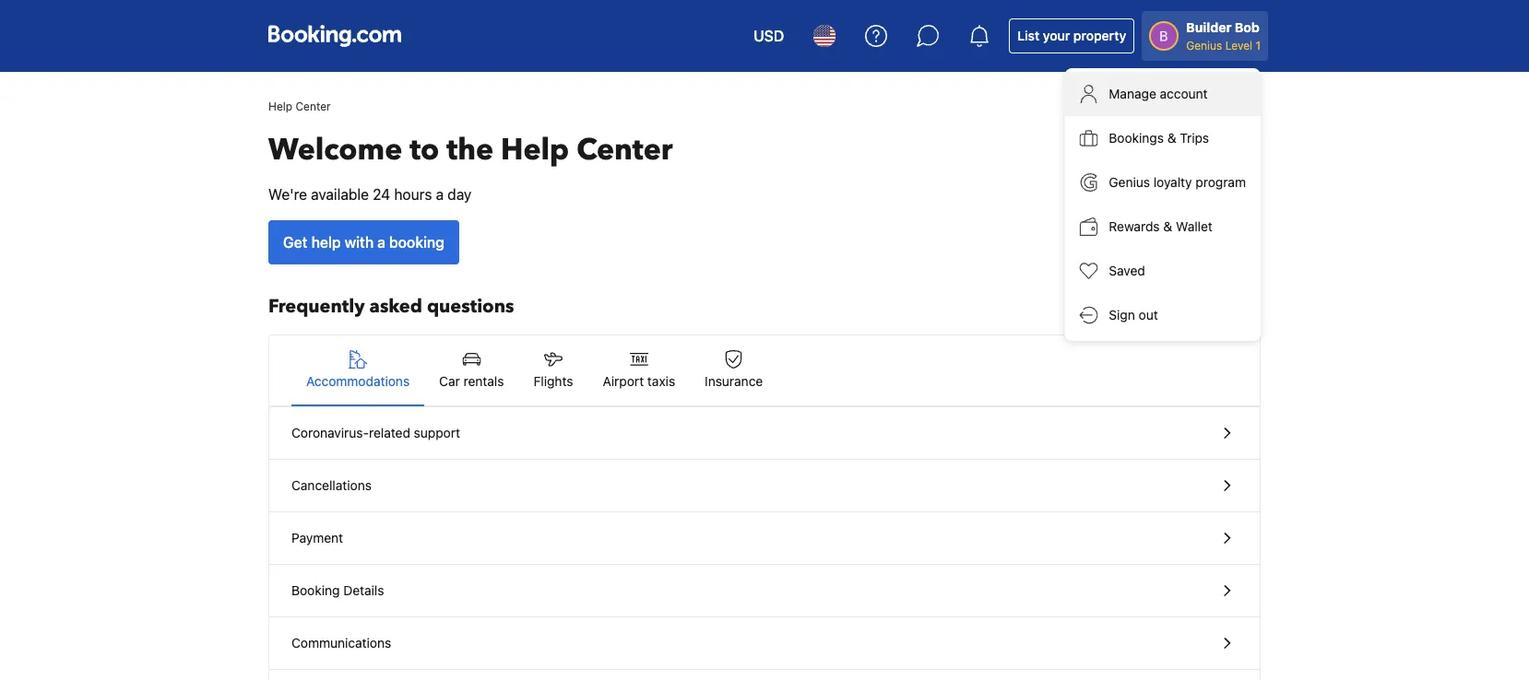 Task type: locate. For each thing, give the bounding box(es) containing it.
get help with a booking
[[283, 234, 445, 251]]

genius down builder
[[1187, 39, 1223, 52]]

1
[[1256, 39, 1261, 52]]

1 vertical spatial help
[[501, 130, 569, 170]]

list
[[1018, 28, 1040, 43]]

flights button
[[519, 336, 588, 406]]

center
[[296, 100, 331, 113], [577, 130, 673, 170]]

tab list containing accommodations
[[269, 336, 1260, 408]]

1 horizontal spatial genius
[[1187, 39, 1223, 52]]

frequently
[[268, 294, 365, 320]]

1 vertical spatial &
[[1164, 219, 1173, 234]]

& inside rewards & wallet link
[[1164, 219, 1173, 234]]

bookings & trips link
[[1065, 116, 1261, 161]]

program
[[1196, 175, 1246, 190]]

a
[[436, 186, 444, 203], [378, 234, 386, 251]]

coronavirus-related support
[[292, 426, 460, 441]]

0 horizontal spatial center
[[296, 100, 331, 113]]

0 vertical spatial &
[[1168, 131, 1177, 146]]

with
[[345, 234, 374, 251]]

insurance
[[705, 374, 763, 389]]

rewards
[[1109, 219, 1160, 234]]

booking details
[[292, 584, 384, 599]]

manage
[[1109, 86, 1157, 101]]

insurance button
[[690, 336, 778, 406]]

day
[[448, 186, 472, 203]]

& for wallet
[[1164, 219, 1173, 234]]

0 horizontal spatial help
[[268, 100, 293, 113]]

account
[[1160, 86, 1208, 101]]

communications
[[292, 636, 391, 651]]

taxis
[[648, 374, 675, 389]]

we're
[[268, 186, 307, 203]]

& left wallet
[[1164, 219, 1173, 234]]

1 horizontal spatial center
[[577, 130, 673, 170]]

1 horizontal spatial help
[[501, 130, 569, 170]]

0 vertical spatial a
[[436, 186, 444, 203]]

booking.com online hotel reservations image
[[268, 25, 401, 47]]

0 vertical spatial center
[[296, 100, 331, 113]]

help
[[268, 100, 293, 113], [501, 130, 569, 170]]

list your property link
[[1010, 18, 1135, 54]]

genius inside builder bob genius level 1
[[1187, 39, 1223, 52]]

payment button
[[269, 513, 1260, 566]]

1 horizontal spatial a
[[436, 186, 444, 203]]

1 vertical spatial center
[[577, 130, 673, 170]]

available
[[311, 186, 369, 203]]

details
[[343, 584, 384, 599]]

coronavirus-related support button
[[269, 408, 1260, 460]]

0 vertical spatial help
[[268, 100, 293, 113]]

usd button
[[743, 14, 796, 58]]

questions
[[427, 294, 514, 320]]

0 vertical spatial genius
[[1187, 39, 1223, 52]]

booking
[[389, 234, 445, 251]]

hours
[[394, 186, 432, 203]]

genius
[[1187, 39, 1223, 52], [1109, 175, 1151, 190]]

0 horizontal spatial a
[[378, 234, 386, 251]]

& inside bookings & trips link
[[1168, 131, 1177, 146]]

1 vertical spatial a
[[378, 234, 386, 251]]

saved
[[1109, 263, 1146, 279]]

tab list
[[269, 336, 1260, 408]]

help up the welcome
[[268, 100, 293, 113]]

a left day
[[436, 186, 444, 203]]

list your property
[[1018, 28, 1127, 43]]

help right the at the left of page
[[501, 130, 569, 170]]

get help with a booking button
[[268, 221, 459, 265]]

booking
[[292, 584, 340, 599]]

communications button
[[269, 618, 1260, 671]]

& left the trips
[[1168, 131, 1177, 146]]

genius left loyalty
[[1109, 175, 1151, 190]]

&
[[1168, 131, 1177, 146], [1164, 219, 1173, 234]]

a right with
[[378, 234, 386, 251]]

car
[[439, 374, 460, 389]]

trips
[[1180, 131, 1210, 146]]

0 horizontal spatial genius
[[1109, 175, 1151, 190]]

bob
[[1235, 20, 1260, 35]]

to
[[410, 130, 439, 170]]

booking details button
[[269, 566, 1260, 618]]

wallet
[[1176, 219, 1213, 234]]



Task type: describe. For each thing, give the bounding box(es) containing it.
builder bob genius level 1
[[1187, 20, 1261, 52]]

accommodations
[[306, 374, 410, 389]]

we're available 24 hours a day
[[268, 186, 472, 203]]

sign out button
[[1065, 293, 1261, 338]]

coronavirus-
[[292, 426, 369, 441]]

rewards & wallet link
[[1065, 205, 1261, 249]]

genius loyalty program link
[[1065, 161, 1261, 205]]

genius loyalty program
[[1109, 175, 1246, 190]]

& for trips
[[1168, 131, 1177, 146]]

help center
[[268, 100, 331, 113]]

airport taxis button
[[588, 336, 690, 406]]

support
[[414, 426, 460, 441]]

rewards & wallet
[[1109, 219, 1213, 234]]

24
[[373, 186, 390, 203]]

usd
[[754, 27, 784, 45]]

car rentals button
[[425, 336, 519, 406]]

welcome
[[268, 130, 402, 170]]

cancellations button
[[269, 460, 1260, 513]]

the
[[447, 130, 494, 170]]

property
[[1074, 28, 1127, 43]]

level
[[1226, 39, 1253, 52]]

a inside button
[[378, 234, 386, 251]]

welcome to the help center
[[268, 130, 673, 170]]

your
[[1043, 28, 1071, 43]]

car rentals
[[439, 374, 504, 389]]

bookings & trips
[[1109, 131, 1210, 146]]

accommodations button
[[292, 336, 425, 406]]

help
[[311, 234, 341, 251]]

bookings
[[1109, 131, 1164, 146]]

manage account link
[[1065, 72, 1261, 116]]

payment
[[292, 531, 343, 546]]

asked
[[370, 294, 423, 320]]

rentals
[[464, 374, 504, 389]]

builder
[[1187, 20, 1232, 35]]

1 vertical spatial genius
[[1109, 175, 1151, 190]]

flights
[[534, 374, 573, 389]]

manage account
[[1109, 86, 1208, 101]]

sign out
[[1109, 308, 1159, 323]]

frequently asked questions
[[268, 294, 514, 320]]

loyalty
[[1154, 175, 1193, 190]]

airport
[[603, 374, 644, 389]]

sign
[[1109, 308, 1136, 323]]

saved link
[[1065, 249, 1261, 293]]

get
[[283, 234, 308, 251]]

out
[[1139, 308, 1159, 323]]

related
[[369, 426, 410, 441]]

cancellations
[[292, 478, 372, 494]]

airport taxis
[[603, 374, 675, 389]]



Task type: vqa. For each thing, say whether or not it's contained in the screenshot.
1996–2023
no



